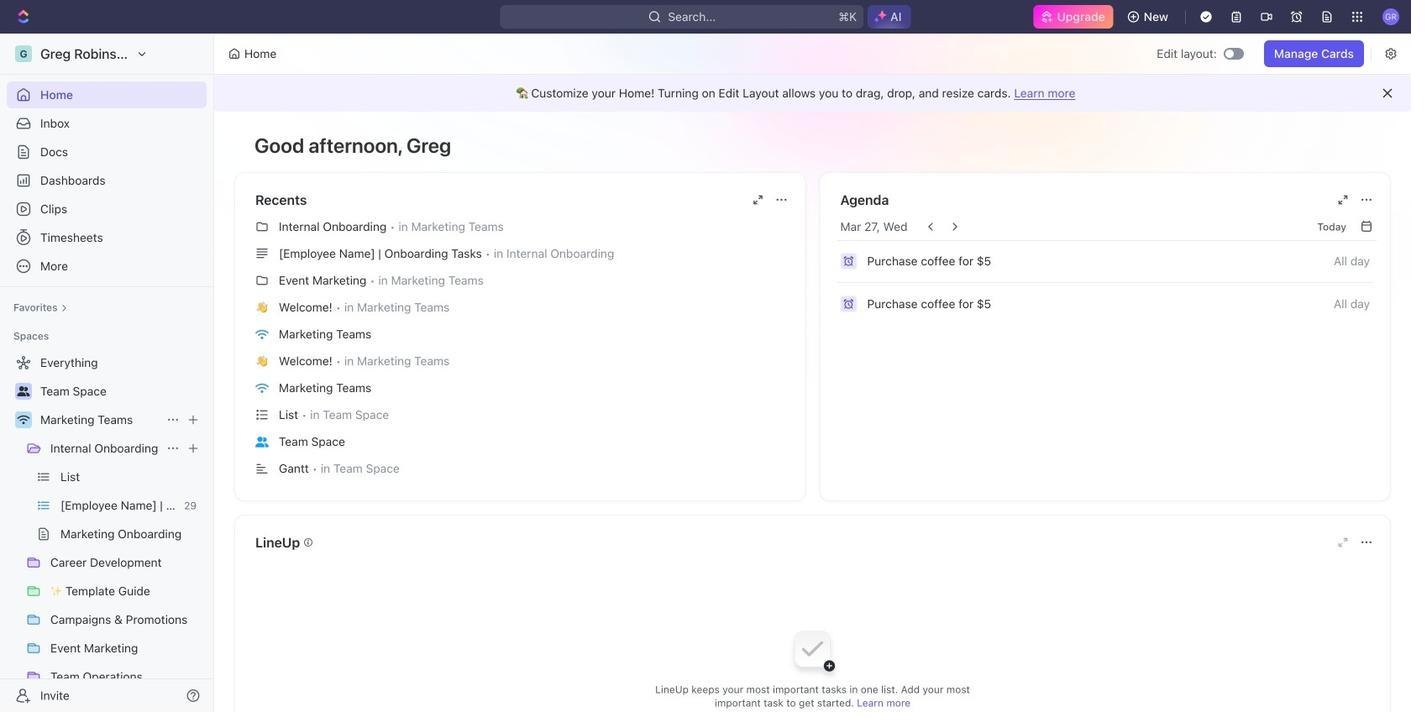 Task type: vqa. For each thing, say whether or not it's contained in the screenshot.
the right Google
no



Task type: describe. For each thing, give the bounding box(es) containing it.
sidebar navigation
[[0, 34, 218, 712]]

0 vertical spatial wifi image
[[255, 329, 269, 340]]

1 vertical spatial wifi image
[[255, 383, 269, 394]]

user group image
[[255, 437, 269, 447]]

tree inside sidebar navigation
[[7, 349, 207, 712]]



Task type: locate. For each thing, give the bounding box(es) containing it.
wifi image inside sidebar navigation
[[17, 415, 30, 425]]

user group image
[[17, 386, 30, 397]]

wifi image
[[255, 329, 269, 340], [255, 383, 269, 394], [17, 415, 30, 425]]

greg robinson's workspace, , element
[[15, 45, 32, 62]]

tree
[[7, 349, 207, 712]]

2 vertical spatial wifi image
[[17, 415, 30, 425]]

alert
[[214, 75, 1411, 112]]



